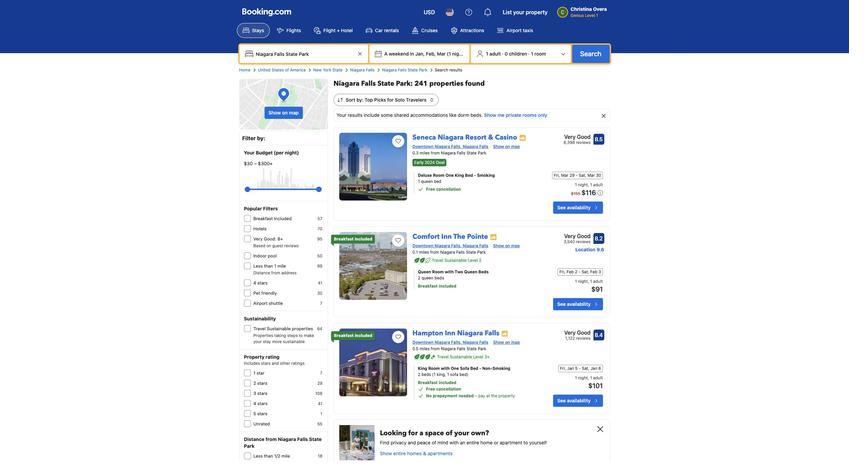 Task type: locate. For each thing, give the bounding box(es) containing it.
2 vertical spatial very good element
[[565, 329, 591, 337]]

, down fri, feb 2 - sat, feb 3
[[588, 279, 589, 284]]

& inside 'link'
[[488, 133, 494, 142]]

see for hampton inn niagara falls
[[558, 398, 566, 404]]

this property is part of our preferred partner program. it's committed to providing excellent service and good value. it'll pay us a higher commission if you make a booking. image
[[520, 135, 526, 141], [520, 135, 526, 141], [490, 234, 497, 241]]

this property is part of our preferred partner program. it's committed to providing excellent service and good value. it'll pay us a higher commission if you make a booking. image for falls
[[502, 331, 509, 337]]

2 see availability from the top
[[558, 302, 591, 307]]

breakfast included for comfort inn the pointe
[[334, 237, 373, 242]]

3 downtown from the top
[[413, 340, 434, 345]]

cruises link
[[406, 23, 444, 38]]

, inside 1 night , 1 adult $91
[[588, 279, 589, 284]]

properties down search results
[[430, 79, 464, 88]]

2 free from the top
[[426, 387, 435, 392]]

group
[[247, 184, 319, 195]]

downtown down seneca
[[413, 144, 434, 149]]

park for hampton inn niagara falls
[[478, 347, 487, 352]]

travel for comfort
[[432, 258, 444, 263]]

with inside queen room with two queen beds 2 queen beds breakfast included
[[445, 270, 454, 275]]

0 horizontal spatial jan
[[568, 366, 574, 371]]

2 vertical spatial sustainable
[[450, 355, 473, 360]]

level inside 'christina overa genius level 1'
[[585, 13, 595, 18]]

york
[[323, 68, 332, 73]]

0 vertical spatial downtown niagara falls, niagara falls
[[413, 144, 489, 149]]

3 see availability link from the top
[[554, 395, 603, 407]]

2 breakfast included from the top
[[334, 333, 373, 339]]

3 see from the top
[[558, 398, 566, 404]]

with up king,
[[441, 366, 450, 371]]

from
[[431, 151, 440, 156], [431, 250, 439, 255], [271, 271, 280, 276], [431, 347, 440, 352], [266, 437, 277, 443]]

queen down deluxe
[[421, 179, 433, 184]]

1 up 55
[[321, 412, 323, 417]]

king inside "link"
[[418, 366, 427, 371]]

- inside king room with one sofa bed - non-smoking "link"
[[480, 366, 482, 371]]

0 vertical spatial ,
[[588, 183, 589, 188]]

0 vertical spatial night
[[579, 183, 588, 188]]

adult up $116
[[594, 183, 603, 188]]

included inside queen room with two queen beds 2 queen beds breakfast included
[[439, 284, 457, 289]]

1 4 stars from the top
[[254, 281, 268, 286]]

4 stars up the pet
[[254, 281, 268, 286]]

2 vertical spatial night
[[579, 376, 588, 381]]

1 horizontal spatial feb
[[591, 270, 598, 275]]

0 horizontal spatial beds
[[422, 372, 431, 377]]

1 vertical spatial king
[[418, 366, 427, 371]]

1 vertical spatial for
[[409, 429, 418, 438]]

indoor pool
[[254, 253, 277, 259]]

1 horizontal spatial king
[[455, 173, 464, 178]]

- for fri, mar 29 - sat, mar 30
[[576, 173, 578, 178]]

6
[[599, 366, 602, 371]]

very good element
[[564, 133, 591, 141], [564, 232, 591, 241], [565, 329, 591, 337]]

map for seneca niagara resort & casino
[[512, 144, 520, 149]]

the
[[492, 394, 498, 399]]

inn left the
[[442, 232, 452, 242]]

resort
[[466, 133, 487, 142]]

very left 8.5
[[565, 134, 576, 140]]

of up 'mind'
[[446, 429, 453, 438]]

level down christina at the top of the page
[[585, 13, 595, 18]]

location
[[576, 247, 596, 253]]

1 vertical spatial downtown niagara falls, niagara falls
[[413, 244, 489, 249]]

0 horizontal spatial of
[[285, 68, 289, 73]]

from down the comfort at bottom
[[431, 250, 439, 255]]

1 down fri, feb 2 - sat, feb 3
[[575, 279, 577, 284]]

0 vertical spatial room
[[433, 173, 445, 178]]

& right homes
[[423, 451, 427, 457]]

2 downtown from the top
[[413, 244, 434, 249]]

mile right 1/2
[[282, 454, 290, 459]]

adult inside 1 night , 1 adult $91
[[594, 279, 603, 284]]

70
[[318, 227, 323, 232]]

sat, up the 1 night , 1 adult on the right top of the page
[[579, 173, 587, 178]]

reviews inside very good 1,122 reviews
[[577, 336, 591, 341]]

1 vertical spatial 4 stars
[[254, 401, 268, 407]]

pool
[[268, 253, 277, 259]]

this property is part of our preferred partner program. it's committed to providing excellent service and good value. it'll pay us a higher commission if you make a booking. image
[[490, 234, 497, 241], [502, 331, 509, 337], [502, 331, 509, 337]]

1 vertical spatial bed
[[471, 366, 479, 371]]

included
[[355, 237, 373, 242], [439, 284, 457, 289], [355, 333, 373, 339], [439, 381, 457, 386]]

1 downtown from the top
[[413, 144, 434, 149]]

1 horizontal spatial your
[[455, 429, 470, 438]]

united states of america link
[[258, 67, 306, 73]]

very inside the very good 3,540 reviews
[[565, 233, 576, 240]]

1 vertical spatial properties
[[292, 326, 313, 332]]

2 inside 2 beds (1 king, 1 sofa bed) breakfast included
[[418, 372, 421, 377]]

0 vertical spatial free cancellation
[[426, 187, 461, 192]]

Where are you going? field
[[253, 48, 356, 60]]

2 7 from the top
[[320, 371, 323, 376]]

free up no
[[426, 387, 435, 392]]

& for apartments
[[423, 451, 427, 457]]

2 less from the top
[[254, 454, 263, 459]]

0.1 miles from niagara falls state park
[[413, 250, 486, 255]]

1 horizontal spatial your
[[337, 112, 347, 118]]

children
[[509, 51, 527, 57]]

& inside button
[[423, 451, 427, 457]]

1 vertical spatial 5
[[254, 411, 256, 417]]

1 , from the top
[[588, 183, 589, 188]]

1 availability from the top
[[567, 205, 591, 211]]

1 less from the top
[[254, 264, 263, 269]]

2 vertical spatial your
[[455, 429, 470, 438]]

availability for comfort inn the pointe
[[567, 302, 591, 307]]

beds.
[[471, 112, 483, 118]]

booking.com image
[[242, 8, 291, 16]]

room for queen
[[433, 270, 444, 275]]

night up $116
[[579, 183, 588, 188]]

home
[[239, 68, 251, 73]]

king
[[455, 173, 464, 178], [418, 366, 427, 371]]

adult up $91
[[594, 279, 603, 284]]

fri, mar 29 - sat, mar 30
[[554, 173, 602, 178]]

on inside button
[[282, 110, 288, 116]]

& for casino
[[488, 133, 494, 142]]

park down pointe at the right of the page
[[478, 250, 486, 255]]

3 falls, from the top
[[451, 340, 462, 345]]

0 vertical spatial 29
[[570, 173, 575, 178]]

0 vertical spatial night)
[[453, 51, 466, 57]]

good for hampton inn niagara falls
[[577, 330, 591, 336]]

2 4 from the top
[[254, 401, 256, 407]]

1 vertical spatial (1
[[432, 372, 436, 377]]

sustainable up taking
[[267, 326, 291, 332]]

2 than from the top
[[264, 454, 273, 459]]

niagara falls state park: 241 properties found
[[334, 79, 485, 88]]

very good element up location
[[564, 232, 591, 241]]

breakfast included for hampton inn niagara falls
[[334, 333, 373, 339]]

less than 1/2 mile
[[254, 454, 290, 459]]

attractions
[[460, 27, 485, 33]]

good inside very good 1,122 reviews
[[577, 330, 591, 336]]

2 night from the top
[[579, 279, 588, 284]]

falls, for resort
[[451, 144, 462, 149]]

downtown niagara falls, niagara falls
[[413, 144, 489, 149], [413, 244, 489, 249], [413, 340, 489, 345]]

3 availability from the top
[[567, 398, 591, 404]]

for inside "looking for a space of your own? find privacy and peace of mind with an entire home or apartment to yourself"
[[409, 429, 418, 438]]

0 vertical spatial free
[[426, 187, 435, 192]]

1 vertical spatial by:
[[257, 135, 265, 141]]

looking
[[380, 429, 407, 438]]

niagara
[[350, 68, 365, 73], [382, 68, 397, 73], [334, 79, 360, 88], [438, 133, 464, 142], [435, 144, 450, 149], [463, 144, 479, 149], [441, 151, 456, 156], [435, 244, 450, 249], [463, 244, 479, 249], [441, 250, 455, 255], [457, 329, 483, 338], [435, 340, 450, 345], [463, 340, 479, 345], [441, 347, 456, 352], [278, 437, 296, 443]]

1 vertical spatial with
[[441, 366, 450, 371]]

inn for the
[[442, 232, 452, 242]]

this property is part of our preferred partner program. it's committed to providing excellent service and good value. it'll pay us a higher commission if you make a booking. image for comfort inn the pointe
[[490, 234, 497, 241]]

0 vertical spatial level
[[585, 13, 595, 18]]

room for king
[[429, 366, 440, 371]]

park for comfort inn the pointe
[[478, 250, 486, 255]]

search for search
[[581, 50, 602, 58]]

by: for filter
[[257, 135, 265, 141]]

room up bed
[[433, 173, 445, 178]]

results for your
[[348, 112, 363, 118]]

0 vertical spatial to
[[299, 333, 303, 339]]

fri, for comfort inn the pointe
[[560, 270, 566, 275]]

and up homes
[[408, 440, 416, 446]]

miles right 0.3
[[420, 151, 430, 156]]

1 vertical spatial 41
[[318, 402, 323, 407]]

1 vertical spatial smoking
[[493, 366, 511, 371]]

properties taking steps to make your stay more sustainable
[[254, 333, 314, 345]]

popular
[[244, 206, 262, 212]]

shared
[[394, 112, 409, 118]]

3 night from the top
[[579, 376, 588, 381]]

0 vertical spatial sustainable
[[445, 258, 467, 263]]

airport down the pet
[[254, 301, 268, 306]]

(1
[[447, 51, 451, 57], [432, 372, 436, 377]]

0 vertical spatial with
[[445, 270, 454, 275]]

park up less than 1/2 mile
[[244, 444, 255, 449]]

cancellation up the 'prepayment' on the right of the page
[[436, 387, 461, 392]]

1/2
[[274, 454, 280, 459]]

1 see availability from the top
[[558, 205, 591, 211]]

0 horizontal spatial search
[[435, 68, 449, 73]]

stars down 2 stars
[[258, 391, 268, 397]]

filter by:
[[242, 135, 265, 141]]

1 vertical spatial 4
[[254, 401, 256, 407]]

your inside "looking for a space of your own? find privacy and peace of mind with an entire home or apartment to yourself"
[[455, 429, 470, 438]]

1 vertical spatial cancellation
[[436, 387, 461, 392]]

0 vertical spatial miles
[[420, 151, 430, 156]]

1 vertical spatial level
[[468, 258, 478, 263]]

your inside the properties taking steps to make your stay more sustainable
[[254, 340, 262, 345]]

see availability link down 1 night , 1 adult $101
[[554, 395, 603, 407]]

of right states
[[285, 68, 289, 73]]

of inside united states of america link
[[285, 68, 289, 73]]

with inside "link"
[[441, 366, 450, 371]]

very up location
[[565, 233, 576, 240]]

1 vertical spatial availability
[[567, 302, 591, 307]]

night for comfort inn the pointe
[[579, 279, 588, 284]]

3 see availability from the top
[[558, 398, 591, 404]]

state inside distance from niagara falls state park
[[309, 437, 322, 443]]

search inside button
[[581, 50, 602, 58]]

stars up "pet friendly"
[[258, 281, 268, 286]]

· right 'children'
[[529, 51, 530, 57]]

very inside very good 6,398 reviews
[[565, 134, 576, 140]]

0 horizontal spatial ·
[[502, 51, 504, 57]]

4 stars
[[254, 281, 268, 286], [254, 401, 268, 407]]

, for pointe
[[588, 279, 589, 284]]

entire inside show entire homes & apartments button
[[394, 451, 406, 457]]

1 vertical spatial than
[[264, 454, 273, 459]]

3 , from the top
[[588, 376, 589, 381]]

1 down fri, jan 5 - sat, jan 6
[[575, 376, 577, 381]]

very for 8.4
[[565, 330, 576, 336]]

8.5
[[595, 136, 603, 142]]

reviews right 1,122
[[577, 336, 591, 341]]

with left an
[[450, 440, 459, 446]]

comfort inn the pointe
[[413, 232, 488, 242]]

4 up "5 stars"
[[254, 401, 256, 407]]

with for one
[[441, 366, 450, 371]]

1 jan from the left
[[568, 366, 574, 371]]

, inside 1 night , 1 adult $101
[[588, 376, 589, 381]]

1 vertical spatial property
[[499, 394, 515, 399]]

95
[[317, 237, 323, 242]]

falls inside hampton inn niagara falls link
[[485, 329, 500, 338]]

0 horizontal spatial feb
[[567, 270, 574, 275]]

a weekend in jan, feb, mar (1 night)
[[385, 51, 466, 57]]

1 vertical spatial free cancellation
[[426, 387, 461, 392]]

1 vertical spatial of
[[446, 429, 453, 438]]

0 vertical spatial 4
[[254, 281, 256, 286]]

airport taxis
[[507, 27, 534, 33]]

– right $30 at the left of the page
[[254, 161, 257, 167]]

30 down 99
[[317, 291, 323, 296]]

very left scored 8.4 element
[[565, 330, 576, 336]]

0 horizontal spatial –
[[254, 161, 257, 167]]

downtown niagara falls, niagara falls for resort
[[413, 144, 489, 149]]

with for two
[[445, 270, 454, 275]]

1 vertical spatial one
[[451, 366, 459, 371]]

2 vertical spatial see availability
[[558, 398, 591, 404]]

room inside the deluxe room one king bed - smoking link
[[433, 173, 445, 178]]

level for falls
[[474, 355, 484, 360]]

mile for less than 1 mile
[[278, 264, 286, 269]]

your up an
[[455, 429, 470, 438]]

1 downtown niagara falls, niagara falls from the top
[[413, 144, 489, 149]]

adult inside 1 night , 1 adult $101
[[594, 376, 603, 381]]

3 stars
[[254, 391, 268, 397]]

1 free from the top
[[426, 187, 435, 192]]

room
[[433, 173, 445, 178], [433, 270, 444, 275], [429, 366, 440, 371]]

very inside very good 1,122 reviews
[[565, 330, 576, 336]]

2 feb from the left
[[591, 270, 598, 275]]

includes
[[244, 361, 260, 366]]

distance for distance from niagara falls state park
[[244, 437, 265, 443]]

2 vertical spatial downtown niagara falls, niagara falls
[[413, 340, 489, 345]]

1 vertical spatial airport
[[254, 301, 268, 306]]

1 vertical spatial 3
[[254, 391, 256, 397]]

1 horizontal spatial mar
[[562, 173, 569, 178]]

2 falls, from the top
[[451, 244, 462, 249]]

your for your results include some shared accommodations like dorm beds. show me private rooms only
[[337, 112, 347, 118]]

distance down unrated
[[244, 437, 265, 443]]

1 good from the top
[[577, 134, 591, 140]]

2 free cancellation from the top
[[426, 387, 461, 392]]

your results include some shared accommodations like dorm beds. show me private rooms only
[[337, 112, 548, 118]]

1 left star
[[254, 371, 256, 376]]

2 vertical spatial downtown
[[413, 340, 434, 345]]

0 vertical spatial 41
[[318, 281, 323, 286]]

list
[[503, 9, 512, 15]]

0 horizontal spatial 30
[[317, 291, 323, 296]]

1 horizontal spatial airport
[[507, 27, 522, 33]]

miles for comfort
[[419, 250, 429, 255]]

1 vertical spatial sat,
[[582, 270, 590, 275]]

3+
[[485, 355, 490, 360]]

seneca niagara resort & casino link
[[413, 130, 518, 142]]

1 horizontal spatial jan
[[591, 366, 598, 371]]

1 horizontal spatial –
[[475, 394, 478, 399]]

cancellation
[[436, 187, 461, 192], [436, 387, 461, 392]]

and down the rating
[[272, 361, 279, 366]]

distance for distance from address
[[254, 271, 270, 276]]

bed right sofa
[[471, 366, 479, 371]]

& right resort
[[488, 133, 494, 142]]

stars
[[258, 281, 268, 286], [261, 361, 271, 366], [257, 381, 268, 386], [258, 391, 268, 397], [258, 401, 268, 407], [257, 411, 268, 417]]

car rentals
[[375, 27, 399, 33]]

reviews inside the very good 3,540 reviews
[[577, 240, 591, 245]]

flight + hotel
[[324, 27, 353, 33]]

mar right feb,
[[437, 51, 446, 57]]

1 inside 'christina overa genius level 1'
[[597, 13, 598, 18]]

·
[[502, 51, 504, 57], [529, 51, 530, 57]]

airport for airport taxis
[[507, 27, 522, 33]]

mar
[[437, 51, 446, 57], [562, 173, 569, 178], [588, 173, 595, 178]]

deluxe
[[418, 173, 432, 178]]

good up location
[[577, 233, 591, 240]]

1 vertical spatial ,
[[588, 279, 589, 284]]

see availability link for comfort inn the pointe
[[554, 298, 603, 311]]

1 feb from the left
[[567, 270, 574, 275]]

falls, down the
[[451, 244, 462, 249]]

see availability down 1 night , 1 adult $101
[[558, 398, 591, 404]]

0 vertical spatial 4 stars
[[254, 281, 268, 286]]

2 , from the top
[[588, 279, 589, 284]]

airport for airport shuttle
[[254, 301, 268, 306]]

your for your budget (per night)
[[244, 150, 255, 156]]

reviews inside very good 6,398 reviews
[[577, 140, 591, 145]]

free down '1 queen bed' on the top
[[426, 187, 435, 192]]

falls, down "hampton inn niagara falls"
[[451, 340, 462, 345]]

for left solo
[[388, 97, 394, 103]]

distance inside distance from niagara falls state park
[[244, 437, 265, 443]]

to left make
[[299, 333, 303, 339]]

0 vertical spatial breakfast included
[[334, 237, 373, 242]]

1 vertical spatial 29
[[318, 381, 323, 386]]

by: for sort
[[357, 97, 364, 103]]

3 downtown niagara falls, niagara falls from the top
[[413, 340, 489, 345]]

at
[[487, 394, 490, 399]]

included inside 2 beds (1 king, 1 sofa bed) breakfast included
[[439, 381, 457, 386]]

1 horizontal spatial and
[[408, 440, 416, 446]]

1
[[597, 13, 598, 18], [486, 51, 489, 57], [531, 51, 534, 57], [418, 179, 420, 184], [575, 183, 577, 188], [591, 183, 592, 188], [274, 264, 276, 269], [575, 279, 577, 284], [591, 279, 592, 284], [254, 371, 256, 376], [447, 372, 449, 377], [575, 376, 577, 381], [591, 376, 592, 381], [321, 412, 323, 417]]

(1 inside 2 beds (1 king, 1 sofa bed) breakfast included
[[432, 372, 436, 377]]

0 vertical spatial beds
[[435, 276, 444, 281]]

usd
[[424, 9, 435, 15]]

than left 1/2
[[264, 454, 273, 459]]

your up $30 at the left of the page
[[244, 150, 255, 156]]

travel sustainable level 2
[[432, 258, 482, 263]]

0 vertical spatial king
[[455, 173, 464, 178]]

from up "deal"
[[431, 151, 440, 156]]

0.1
[[413, 250, 418, 255]]

2 downtown niagara falls, niagara falls from the top
[[413, 244, 489, 249]]

properties up make
[[292, 326, 313, 332]]

park for seneca niagara resort & casino
[[478, 151, 487, 156]]

falls inside search results updated. niagara falls state park: 241 properties found. element
[[361, 79, 376, 88]]

your down properties
[[254, 340, 262, 345]]

room inside queen room with two queen beds 2 queen beds breakfast included
[[433, 270, 444, 275]]

0 horizontal spatial 29
[[318, 381, 323, 386]]

downtown niagara falls, niagara falls for niagara
[[413, 340, 489, 345]]

your budget (per night)
[[244, 150, 299, 156]]

to left yourself
[[524, 440, 528, 446]]

night inside 1 night , 1 adult $91
[[579, 279, 588, 284]]

home link
[[239, 67, 251, 73]]

sat, for hampton inn niagara falls
[[582, 366, 590, 371]]

see availability down 1 night , 1 adult $91
[[558, 302, 591, 307]]

travel up properties
[[254, 326, 266, 332]]

pay
[[479, 394, 486, 399]]

sat,
[[579, 173, 587, 178], [582, 270, 590, 275], [582, 366, 590, 371]]

5 stars
[[254, 411, 268, 417]]

queen down 0.1 miles from niagara falls state park at bottom
[[418, 270, 431, 275]]

1 vertical spatial 7
[[320, 371, 323, 376]]

from for hampton
[[431, 347, 440, 352]]

a
[[420, 429, 424, 438]]

1 down overa
[[597, 13, 598, 18]]

1 vertical spatial mile
[[282, 454, 290, 459]]

mar inside button
[[437, 51, 446, 57]]

less than 1 mile
[[254, 264, 286, 269]]

2 cancellation from the top
[[436, 387, 461, 392]]

reviews up location
[[577, 240, 591, 245]]

show on map for hampton inn niagara falls
[[493, 340, 520, 345]]

level up queen room with two queen beds link
[[468, 258, 478, 263]]

falls, for niagara
[[451, 340, 462, 345]]

than for 1
[[264, 264, 273, 269]]

sofa
[[451, 372, 459, 377]]

3 up $91
[[599, 270, 602, 275]]

free cancellation up the 'prepayment' on the right of the page
[[426, 387, 461, 392]]

mile up distance from address
[[278, 264, 286, 269]]

or
[[494, 440, 499, 446]]

1 up $101
[[591, 376, 592, 381]]

1 vertical spatial less
[[254, 454, 263, 459]]

results for search
[[450, 68, 463, 73]]

adult
[[490, 51, 501, 57], [594, 183, 603, 188], [594, 279, 603, 284], [594, 376, 603, 381]]

0 horizontal spatial 3
[[254, 391, 256, 397]]

$116
[[582, 189, 596, 197]]

room inside king room with one sofa bed - non-smoking "link"
[[429, 366, 440, 371]]

downtown up 0.5
[[413, 340, 434, 345]]

niagara falls state park
[[382, 68, 428, 73]]

travelers
[[406, 97, 427, 103]]

sat, for comfort inn the pointe
[[582, 270, 590, 275]]

1 7 from the top
[[320, 301, 323, 306]]

search for search results
[[435, 68, 449, 73]]

sat, up 1 night , 1 adult $91
[[582, 270, 590, 275]]

feb down 3,540
[[567, 270, 574, 275]]

1 horizontal spatial to
[[524, 440, 528, 446]]

steps
[[287, 333, 298, 339]]

2 vertical spatial of
[[432, 440, 437, 446]]

0 vertical spatial bed
[[465, 173, 473, 178]]

this property is part of our preferred partner program. it's committed to providing excellent service and good value. it'll pay us a higher commission if you make a booking. image for pointe
[[490, 234, 497, 241]]

some
[[381, 112, 393, 118]]

miles right '0.1'
[[419, 250, 429, 255]]

0 vertical spatial than
[[264, 264, 273, 269]]

your down sort
[[337, 112, 347, 118]]

1 vertical spatial see
[[558, 302, 566, 307]]

state
[[333, 68, 343, 73], [408, 68, 418, 73], [378, 79, 395, 88], [467, 151, 477, 156], [466, 250, 476, 255], [467, 347, 477, 352], [309, 437, 322, 443]]

2 queen from the left
[[465, 270, 478, 275]]

fri, jan 5 - sat, jan 6
[[560, 366, 602, 371]]

very good element left scored 8.4 element
[[565, 329, 591, 337]]

mile for less than 1/2 mile
[[282, 454, 290, 459]]

cancellation down bed
[[436, 187, 461, 192]]

8+
[[278, 236, 283, 242]]

from down less than 1 mile
[[271, 271, 280, 276]]

- inside the deluxe room one king bed - smoking link
[[474, 173, 476, 178]]

falls inside niagara falls link
[[366, 68, 375, 73]]

2 see from the top
[[558, 302, 566, 307]]

bed down 0.3 miles from niagara falls state park
[[465, 173, 473, 178]]

less down indoor
[[254, 264, 263, 269]]

very good 6,398 reviews
[[564, 134, 591, 145]]

dorm
[[458, 112, 470, 118]]

to inside the properties taking steps to make your stay more sustainable
[[299, 333, 303, 339]]

1 vertical spatial and
[[408, 440, 416, 446]]

free cancellation
[[426, 187, 461, 192], [426, 387, 461, 392]]

queen room with two queen beds link
[[418, 269, 533, 275]]

0 horizontal spatial property
[[499, 394, 515, 399]]

2 vertical spatial good
[[577, 330, 591, 336]]

your right list
[[514, 9, 525, 15]]

inn up 0.5 miles from niagara falls state park
[[445, 329, 456, 338]]

2 see availability link from the top
[[554, 298, 603, 311]]

feb up 1 night , 1 adult $91
[[591, 270, 598, 275]]

and inside property rating includes stars and other ratings
[[272, 361, 279, 366]]

0 vertical spatial search
[[581, 50, 602, 58]]

0 vertical spatial less
[[254, 264, 263, 269]]

2 availability from the top
[[567, 302, 591, 307]]

scored 8.5 element
[[594, 134, 605, 145]]

for left a
[[409, 429, 418, 438]]

0 vertical spatial travel
[[432, 258, 444, 263]]

4 up the pet
[[254, 281, 256, 286]]

travel down 0.5 miles from niagara falls state park
[[438, 355, 449, 360]]

king down 0.3 miles from niagara falls state park
[[455, 173, 464, 178]]

0 vertical spatial for
[[388, 97, 394, 103]]

6,398
[[564, 140, 575, 145]]

2 vertical spatial level
[[474, 355, 484, 360]]

1 41 from the top
[[318, 281, 323, 286]]

niagara falls state park link
[[382, 67, 428, 73]]

1 horizontal spatial beds
[[435, 276, 444, 281]]

reviews right 6,398
[[577, 140, 591, 145]]

- for fri, feb 2 - sat, feb 3
[[579, 270, 581, 275]]

mar down 6,398
[[562, 173, 569, 178]]

availability for hampton inn niagara falls
[[567, 398, 591, 404]]

$155
[[571, 191, 581, 196]]

of
[[285, 68, 289, 73], [446, 429, 453, 438], [432, 440, 437, 446]]

1 horizontal spatial &
[[488, 133, 494, 142]]

see availability for hampton inn niagara falls
[[558, 398, 591, 404]]

bed inside "link"
[[471, 366, 479, 371]]

1 breakfast included from the top
[[334, 237, 373, 242]]

0 vertical spatial your
[[514, 9, 525, 15]]

1 falls, from the top
[[451, 144, 462, 149]]

than for 1/2
[[264, 454, 273, 459]]

2 good from the top
[[577, 233, 591, 240]]

show on map for comfort inn the pointe
[[493, 244, 520, 249]]

property right "the"
[[499, 394, 515, 399]]

room
[[535, 51, 546, 57]]

3 good from the top
[[577, 330, 591, 336]]

sustainable
[[283, 340, 305, 345]]

1 than from the top
[[264, 264, 273, 269]]

good inside very good 6,398 reviews
[[577, 134, 591, 140]]

0 horizontal spatial your
[[254, 340, 262, 345]]

good left 8.5
[[577, 134, 591, 140]]

0 vertical spatial see
[[558, 205, 566, 211]]

night) right (per
[[285, 150, 299, 156]]

reviews for 8.5
[[577, 140, 591, 145]]

night inside 1 night , 1 adult $101
[[579, 376, 588, 381]]

sort
[[346, 97, 356, 103]]

park down resort
[[478, 151, 487, 156]]

1 cancellation from the top
[[436, 187, 461, 192]]

star
[[257, 371, 265, 376]]

queen
[[418, 270, 431, 275], [465, 270, 478, 275]]

apartment
[[500, 440, 523, 446]]

2 vertical spatial fri,
[[560, 366, 567, 371]]

sustainability
[[244, 316, 276, 322]]

downtown niagara falls, niagara falls for the
[[413, 244, 489, 249]]



Task type: vqa. For each thing, say whether or not it's contained in the screenshot.
10%
no



Task type: describe. For each thing, give the bounding box(es) containing it.
states
[[272, 68, 284, 73]]

less for less than 1/2 mile
[[254, 454, 263, 459]]

very for 8.5
[[565, 134, 576, 140]]

falls inside niagara falls state park link
[[398, 68, 407, 73]]

1 up $155
[[575, 183, 577, 188]]

from inside distance from niagara falls state park
[[266, 437, 277, 443]]

deluxe room one king bed - smoking
[[418, 173, 495, 178]]

own?
[[471, 429, 489, 438]]

space
[[425, 429, 444, 438]]

more
[[272, 340, 282, 345]]

filter
[[242, 135, 256, 141]]

park up 241
[[419, 68, 428, 73]]

travel for hampton
[[438, 355, 449, 360]]

on for comfort inn the pointe
[[506, 244, 510, 249]]

show entire homes & apartments button
[[380, 451, 453, 458]]

1 left 0
[[486, 51, 489, 57]]

stars inside property rating includes stars and other ratings
[[261, 361, 271, 366]]

america
[[290, 68, 306, 73]]

state right "york" on the top left of the page
[[333, 68, 343, 73]]

rooms
[[523, 112, 537, 118]]

search button
[[572, 45, 610, 63]]

adult inside dropdown button
[[490, 51, 501, 57]]

falls inside distance from niagara falls state park
[[297, 437, 308, 443]]

2 4 stars from the top
[[254, 401, 268, 407]]

on for hampton inn niagara falls
[[506, 340, 510, 345]]

3,540
[[564, 240, 575, 245]]

stars up unrated
[[257, 411, 268, 417]]

the
[[454, 232, 466, 242]]

early 2024 deal
[[415, 160, 445, 165]]

niagara inside 'link'
[[438, 133, 464, 142]]

an
[[460, 440, 466, 446]]

room for deluxe
[[433, 173, 445, 178]]

and inside "looking for a space of your own? find privacy and peace of mind with an entire home or apartment to yourself"
[[408, 440, 416, 446]]

0 vertical spatial sat,
[[579, 173, 587, 178]]

good inside the very good 3,540 reviews
[[577, 233, 591, 240]]

usd button
[[420, 4, 439, 20]]

night for hampton inn niagara falls
[[579, 376, 588, 381]]

0 vertical spatial 30
[[596, 173, 602, 178]]

(per
[[274, 150, 284, 156]]

1 queen bed
[[418, 179, 442, 184]]

miles for hampton
[[420, 347, 430, 352]]

sustainable for comfort
[[445, 258, 467, 263]]

comfort
[[413, 232, 440, 242]]

see for comfort inn the pointe
[[558, 302, 566, 307]]

reviews for 8.2
[[577, 240, 591, 245]]

smoking inside "link"
[[493, 366, 511, 371]]

1 night from the top
[[579, 183, 588, 188]]

property
[[244, 354, 265, 360]]

falls, for the
[[451, 244, 462, 249]]

niagara falls link
[[350, 67, 375, 73]]

comfort inn the pointe link
[[413, 230, 488, 242]]

weekend
[[389, 51, 409, 57]]

1 · from the left
[[502, 51, 504, 57]]

me
[[498, 112, 505, 118]]

fri, for hampton inn niagara falls
[[560, 366, 567, 371]]

beds inside queen room with two queen beds 2 queen beds breakfast included
[[435, 276, 444, 281]]

1 night , 1 adult $91
[[575, 279, 603, 293]]

1 star
[[254, 371, 265, 376]]

241
[[415, 79, 428, 88]]

(1 inside button
[[447, 51, 451, 57]]

a weekend in jan, feb, mar (1 night) button
[[382, 48, 467, 60]]

peace
[[418, 440, 431, 446]]

adult for 1 night , 1 adult $91
[[594, 279, 603, 284]]

found
[[466, 79, 485, 88]]

1 see from the top
[[558, 205, 566, 211]]

solo
[[395, 97, 405, 103]]

show entire homes & apartments
[[380, 451, 453, 457]]

downtown for hampton
[[413, 340, 434, 345]]

from for seneca
[[431, 151, 440, 156]]

search results updated. niagara falls state park: 241 properties found. element
[[334, 79, 610, 89]]

hampton inn niagara falls link
[[413, 326, 500, 338]]

non-
[[483, 366, 493, 371]]

one inside "link"
[[451, 366, 459, 371]]

early
[[415, 160, 424, 165]]

sustainable for hampton
[[450, 355, 473, 360]]

1 free cancellation from the top
[[426, 187, 461, 192]]

sofa
[[460, 366, 470, 371]]

0.5 miles from niagara falls state park
[[413, 347, 487, 352]]

0 vertical spatial queen
[[421, 179, 433, 184]]

0 vertical spatial –
[[254, 161, 257, 167]]

1 horizontal spatial of
[[432, 440, 437, 446]]

, for falls
[[588, 376, 589, 381]]

pet
[[254, 291, 260, 296]]

mar for feb,
[[437, 51, 446, 57]]

good for seneca niagara resort & casino
[[577, 134, 591, 140]]

breakfast inside 2 beds (1 king, 1 sofa bed) breakfast included
[[418, 381, 438, 386]]

very good element for hampton inn niagara falls
[[565, 329, 591, 337]]

other
[[280, 361, 290, 366]]

downtown for seneca
[[413, 144, 434, 149]]

seneca niagara resort & casino image
[[340, 133, 407, 201]]

state up the travel sustainable level 2 on the right bottom of page
[[466, 250, 476, 255]]

taking
[[275, 333, 286, 339]]

state up sort by: top picks for solo travelers
[[378, 79, 395, 88]]

distance from address
[[254, 271, 297, 276]]

map for hampton inn niagara falls
[[512, 340, 520, 345]]

night) inside button
[[453, 51, 466, 57]]

this property is part of our preferred partner program. it's committed to providing excellent service and good value. it'll pay us a higher commission if you make a booking. image for seneca niagara resort & casino
[[520, 135, 526, 141]]

your for to
[[254, 340, 262, 345]]

taxis
[[523, 27, 534, 33]]

apartments
[[428, 451, 453, 457]]

map inside button
[[289, 110, 299, 116]]

deluxe room one king bed - smoking link
[[418, 173, 533, 179]]

1 up distance from address
[[274, 264, 276, 269]]

mind
[[438, 440, 449, 446]]

1 horizontal spatial 3
[[599, 270, 602, 275]]

$30 – $300+
[[244, 161, 273, 167]]

0 vertical spatial 5
[[576, 366, 578, 371]]

1 inside 2 beds (1 king, 1 sofa bed) breakfast included
[[447, 372, 449, 377]]

2 horizontal spatial of
[[446, 429, 453, 438]]

$91
[[592, 286, 603, 293]]

accommodations
[[411, 112, 448, 118]]

show on map for seneca niagara resort & casino
[[493, 144, 520, 149]]

state up travel sustainable level 3+
[[467, 347, 477, 352]]

beds inside 2 beds (1 king, 1 sofa bed) breakfast included
[[422, 372, 431, 377]]

travel sustainable level 3+
[[438, 355, 490, 360]]

1 vertical spatial 30
[[317, 291, 323, 296]]

scored 8.4 element
[[594, 330, 605, 341]]

location 9.6
[[576, 247, 605, 253]]

entire inside "looking for a space of your own? find privacy and peace of mind with an entire home or apartment to yourself"
[[467, 440, 479, 446]]

see availability for comfort inn the pointe
[[558, 302, 591, 307]]

see availability link for hampton inn niagara falls
[[554, 395, 603, 407]]

2 41 from the top
[[318, 402, 323, 407]]

jan,
[[416, 51, 425, 57]]

0.3
[[413, 151, 419, 156]]

reviews right guest
[[284, 244, 299, 249]]

your for space
[[455, 429, 470, 438]]

reviews for 8.4
[[577, 336, 591, 341]]

1 4 from the top
[[254, 281, 256, 286]]

sort by: top picks for solo travelers
[[346, 97, 427, 103]]

stars down star
[[257, 381, 268, 386]]

55
[[318, 422, 323, 427]]

0 vertical spatial property
[[526, 9, 548, 15]]

property rating includes stars and other ratings
[[244, 354, 305, 366]]

very for 8.2
[[565, 233, 576, 240]]

2 · from the left
[[529, 51, 530, 57]]

1 up $116
[[591, 183, 592, 188]]

looking for a space of your own? image
[[340, 426, 375, 461]]

very good 1,122 reviews
[[565, 330, 591, 341]]

0 horizontal spatial for
[[388, 97, 394, 103]]

1 see availability link from the top
[[554, 202, 603, 214]]

inn for niagara
[[445, 329, 456, 338]]

hampton inn niagara falls
[[413, 329, 500, 338]]

1 vertical spatial travel
[[254, 326, 266, 332]]

very good 3,540 reviews
[[564, 233, 591, 245]]

state down resort
[[467, 151, 477, 156]]

0 vertical spatial fri,
[[554, 173, 560, 178]]

64
[[317, 327, 323, 332]]

breakfast inside queen room with two queen beds 2 queen beds breakfast included
[[418, 284, 438, 289]]

park:
[[396, 79, 413, 88]]

0 vertical spatial properties
[[430, 79, 464, 88]]

2 inside queen room with two queen beds 2 queen beds breakfast included
[[418, 276, 421, 281]]

casino
[[495, 133, 518, 142]]

your account menu christina overa genius level 1 element
[[558, 3, 610, 19]]

hampton inn niagara falls image
[[340, 329, 407, 397]]

based on guest reviews
[[254, 244, 299, 249]]

- for fri, jan 5 - sat, jan 6
[[579, 366, 581, 371]]

christina overa genius level 1
[[571, 6, 607, 18]]

park inside distance from niagara falls state park
[[244, 444, 255, 449]]

hotel
[[341, 27, 353, 33]]

level for pointe
[[468, 258, 478, 263]]

1,122
[[566, 336, 575, 341]]

very up based
[[254, 236, 263, 242]]

adult for 1 night , 1 adult
[[594, 183, 603, 188]]

adult for 1 night , 1 adult $101
[[594, 376, 603, 381]]

7 for 1 star
[[320, 371, 323, 376]]

shuttle
[[269, 301, 283, 306]]

needed
[[459, 394, 474, 399]]

2 jan from the left
[[591, 366, 598, 371]]

map for comfort inn the pointe
[[512, 244, 520, 249]]

1 vertical spatial very good element
[[564, 232, 591, 241]]

1 up $91
[[591, 279, 592, 284]]

7 for airport shuttle
[[320, 301, 323, 306]]

pointe
[[467, 232, 488, 242]]

scored 8.2 element
[[594, 233, 605, 244]]

properties
[[254, 333, 273, 339]]

0 vertical spatial smoking
[[477, 173, 495, 178]]

address
[[282, 271, 297, 276]]

with inside "looking for a space of your own? find privacy and peace of mind with an entire home or apartment to yourself"
[[450, 440, 459, 446]]

new york state
[[313, 68, 343, 73]]

downtown for comfort
[[413, 244, 434, 249]]

1 vertical spatial –
[[475, 394, 478, 399]]

on for seneca niagara resort & casino
[[506, 144, 510, 149]]

stars down 3 stars
[[258, 401, 268, 407]]

from for comfort
[[431, 250, 439, 255]]

state up niagara falls state park: 241 properties found
[[408, 68, 418, 73]]

comfort inn the pointe image
[[340, 232, 407, 300]]

new york state link
[[313, 67, 343, 73]]

show on map inside show on map button
[[269, 110, 299, 116]]

indoor
[[254, 253, 267, 259]]

very good element for seneca niagara resort & casino
[[564, 133, 591, 141]]

8.2
[[595, 236, 603, 242]]

travel sustainable properties
[[254, 326, 313, 332]]

unrated
[[254, 422, 270, 427]]

friendly
[[262, 291, 277, 296]]

mar for sat,
[[588, 173, 595, 178]]

1 left room
[[531, 51, 534, 57]]

2 beds (1 king, 1 sofa bed) breakfast included
[[418, 372, 469, 386]]

queen inside queen room with two queen beds 2 queen beds breakfast included
[[422, 276, 434, 281]]

1 down deluxe
[[418, 179, 420, 184]]

$101
[[589, 382, 603, 390]]

0 vertical spatial one
[[446, 173, 454, 178]]

to inside "looking for a space of your own? find privacy and peace of mind with an entire home or apartment to yourself"
[[524, 440, 528, 446]]

1 vertical spatial night)
[[285, 150, 299, 156]]

niagara inside distance from niagara falls state park
[[278, 437, 296, 443]]

flight + hotel link
[[308, 23, 359, 38]]

2 horizontal spatial your
[[514, 9, 525, 15]]

1 vertical spatial sustainable
[[267, 326, 291, 332]]

rating
[[266, 354, 280, 360]]

good:
[[264, 236, 276, 242]]

miles for seneca
[[420, 151, 430, 156]]

overa
[[594, 6, 607, 12]]

1 queen from the left
[[418, 270, 431, 275]]



